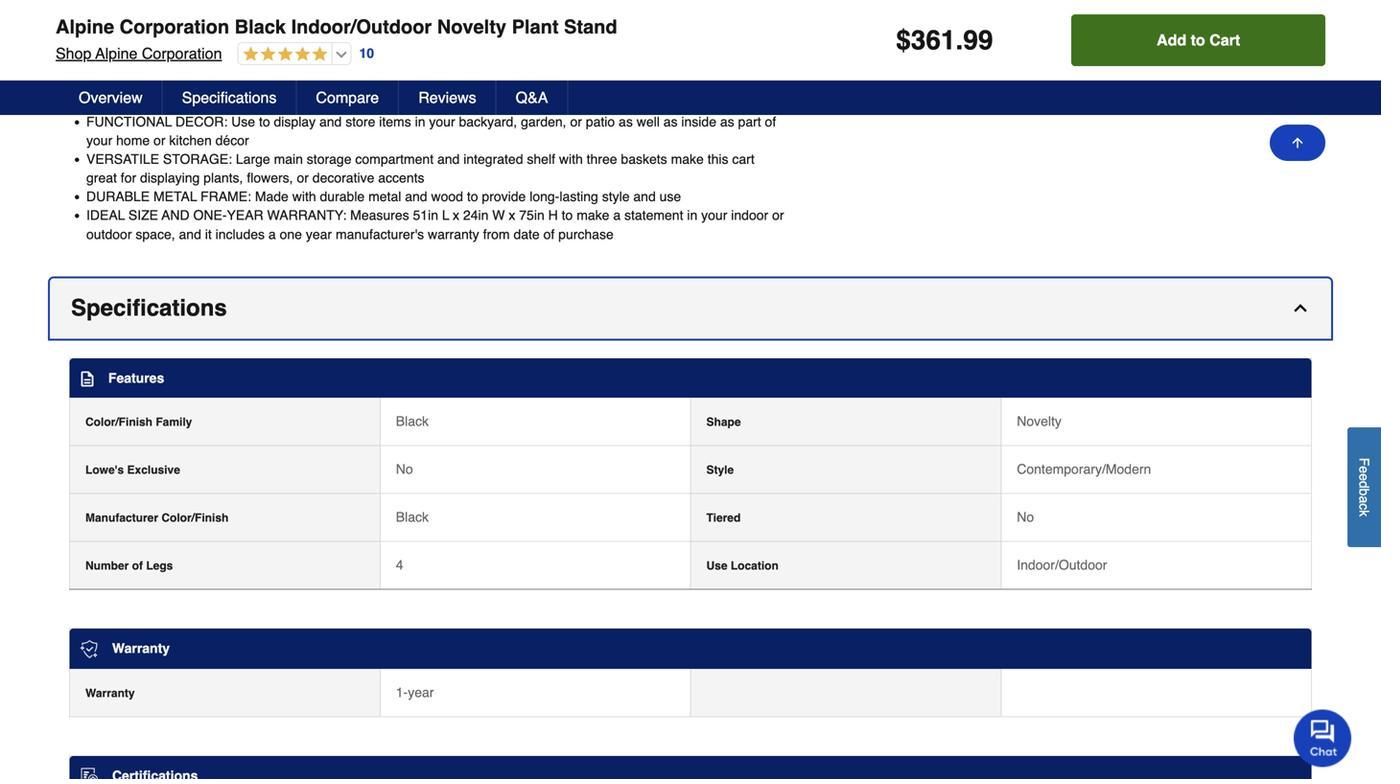Task type: locate. For each thing, give the bounding box(es) containing it.
manufacturer's
[[336, 227, 424, 242]]

e up b
[[1357, 474, 1372, 481]]

2 vertical spatial black
[[396, 510, 429, 525]]

with left 'wood-'
[[557, 76, 581, 92]]

q&a button
[[497, 81, 568, 115]]

this
[[708, 152, 729, 167]]

to left the display
[[259, 114, 270, 129]]

of
[[765, 114, 776, 129], [544, 227, 555, 242], [132, 560, 143, 573]]

cart:
[[285, 76, 323, 92]]

novelty up contemporary/modern
[[1017, 414, 1062, 429]]

part
[[738, 114, 761, 129]]

of right part on the right top of the page
[[765, 114, 776, 129]]

1 vertical spatial black
[[396, 414, 429, 429]]

0 vertical spatial in
[[415, 114, 425, 129]]

a
[[384, 76, 391, 92], [613, 208, 621, 223], [269, 227, 276, 242], [1357, 496, 1372, 504]]

as left well
[[619, 114, 633, 129]]

2 vertical spatial your
[[701, 208, 728, 223]]

1 horizontal spatial indoor/outdoor
[[1017, 558, 1108, 573]]

1 vertical spatial your
[[86, 133, 112, 148]]

0 horizontal spatial no
[[396, 462, 413, 477]]

1 vertical spatial novelty
[[1017, 414, 1062, 429]]

overview
[[79, 89, 143, 106]]

or down main
[[297, 170, 309, 186]]

use
[[660, 189, 681, 204]]

1 vertical spatial make
[[577, 208, 610, 223]]

your left indoor
[[701, 208, 728, 223]]

2 e from the top
[[1357, 474, 1372, 481]]

cart
[[732, 152, 755, 167]]

long-
[[530, 189, 560, 204]]

inspired
[[463, 76, 510, 92]]

specifications button
[[163, 81, 297, 115], [50, 279, 1332, 339]]

0 vertical spatial indoor/outdoor
[[291, 16, 432, 38]]

make left this
[[671, 152, 704, 167]]

specifications up the decor:
[[182, 89, 277, 106]]

1-year
[[396, 686, 434, 701]]

1-
[[396, 686, 408, 701]]

metal
[[176, 76, 220, 92], [154, 189, 197, 204]]

as left part on the right top of the page
[[720, 114, 735, 129]]

storage
[[307, 152, 352, 167]]

1 vertical spatial specifications
[[71, 295, 227, 321]]

chevron up image
[[1291, 299, 1311, 318]]

stand
[[564, 16, 617, 38]]

to
[[1191, 31, 1206, 49], [259, 114, 270, 129], [467, 189, 478, 204], [562, 208, 573, 223]]

to right the add
[[1191, 31, 1206, 49]]

features up color/finish family
[[108, 371, 164, 386]]

specifications down space, at the top of page
[[71, 295, 227, 321]]

1 horizontal spatial features
[[327, 76, 380, 92]]

large
[[236, 152, 270, 167]]

0 vertical spatial black
[[235, 16, 286, 38]]

make
[[671, 152, 704, 167], [577, 208, 610, 223]]

1 vertical spatial features
[[108, 371, 164, 386]]

color/finish up legs
[[162, 512, 229, 525]]

garden
[[223, 76, 281, 92]]

tiered
[[707, 512, 741, 525]]

1 vertical spatial of
[[544, 227, 555, 242]]

decorative metal garden cart: features a farmhouse-inspired design with wood-paneled roof and "farm fresh" sign functional decor: use to display and store items in your backyard, garden, or patio as well as inside as part of your home or kitchen décor versatile storage: large main storage compartment and integrated shelf with three baskets make this cart great for displaying plants, flowers, or decorative accents durable metal frame: made with durable metal and wood to provide long-lasting style and use ideal size and one-year warranty: measures 51in l x 24in w x 75in h to make a statement in your indoor or outdoor space, and it includes a one year manufacturer's warranty from date of purchase
[[86, 76, 784, 242]]

color/finish up 'lowe's exclusive'
[[85, 416, 153, 429]]

0 vertical spatial make
[[671, 152, 704, 167]]

as right well
[[664, 114, 678, 129]]

compare
[[316, 89, 379, 106]]

or right home
[[154, 133, 165, 148]]

with right shelf
[[559, 152, 583, 167]]

warranty
[[112, 641, 170, 657], [85, 688, 135, 701]]

1 vertical spatial no
[[1017, 510, 1034, 525]]

q&a
[[516, 89, 548, 106]]

0 horizontal spatial of
[[132, 560, 143, 573]]

in right statement
[[687, 208, 698, 223]]

x right w
[[509, 208, 516, 223]]

or
[[570, 114, 582, 129], [154, 133, 165, 148], [297, 170, 309, 186], [772, 208, 784, 223]]

with up warranty:
[[292, 189, 316, 204]]

0 horizontal spatial in
[[415, 114, 425, 129]]

e up d
[[1357, 466, 1372, 474]]

inside
[[682, 114, 717, 129]]

year
[[306, 227, 332, 242], [408, 686, 434, 701]]

1 horizontal spatial make
[[671, 152, 704, 167]]

use up the décor
[[231, 114, 255, 129]]

0 horizontal spatial your
[[86, 133, 112, 148]]

0 vertical spatial metal
[[176, 76, 220, 92]]

novelty up inspired
[[437, 16, 507, 38]]

lowe's exclusive
[[85, 464, 180, 477]]

metal up and
[[154, 189, 197, 204]]

and right roof
[[699, 76, 722, 92]]

0 horizontal spatial color/finish
[[85, 416, 153, 429]]

1 horizontal spatial as
[[664, 114, 678, 129]]

farmhouse-
[[395, 76, 463, 92]]

make up purchase
[[577, 208, 610, 223]]

year inside decorative metal garden cart: features a farmhouse-inspired design with wood-paneled roof and "farm fresh" sign functional decor: use to display and store items in your backyard, garden, or patio as well as inside as part of your home or kitchen décor versatile storage: large main storage compartment and integrated shelf with three baskets make this cart great for displaying plants, flowers, or decorative accents durable metal frame: made with durable metal and wood to provide long-lasting style and use ideal size and one-year warranty: measures 51in l x 24in w x 75in h to make a statement in your indoor or outdoor space, and it includes a one year manufacturer's warranty from date of purchase
[[306, 227, 332, 242]]

0 horizontal spatial make
[[577, 208, 610, 223]]

1 horizontal spatial your
[[429, 114, 455, 129]]

1 vertical spatial specifications button
[[50, 279, 1332, 339]]

1 x from the left
[[453, 208, 460, 223]]

1 horizontal spatial color/finish
[[162, 512, 229, 525]]

1 horizontal spatial year
[[408, 686, 434, 701]]

features down "10"
[[327, 76, 380, 92]]

alpine up the decorative
[[95, 45, 138, 62]]

0 vertical spatial your
[[429, 114, 455, 129]]

add
[[1157, 31, 1187, 49]]

use left the location
[[707, 560, 728, 573]]

1 vertical spatial use
[[707, 560, 728, 573]]

1 horizontal spatial x
[[509, 208, 516, 223]]

corporation up shop alpine corporation
[[120, 16, 229, 38]]

use
[[231, 114, 255, 129], [707, 560, 728, 573]]

arrow up image
[[1290, 135, 1306, 151]]

0 vertical spatial features
[[327, 76, 380, 92]]

features
[[327, 76, 380, 92], [108, 371, 164, 386]]

0 horizontal spatial year
[[306, 227, 332, 242]]

black
[[235, 16, 286, 38], [396, 414, 429, 429], [396, 510, 429, 525]]

a left one
[[269, 227, 276, 242]]

2 vertical spatial of
[[132, 560, 143, 573]]

style
[[707, 464, 734, 477]]

0 horizontal spatial as
[[619, 114, 633, 129]]

contemporary/modern
[[1017, 462, 1152, 477]]

indoor/outdoor
[[291, 16, 432, 38], [1017, 558, 1108, 573]]

0 vertical spatial year
[[306, 227, 332, 242]]

reviews
[[418, 89, 476, 106]]

lasting
[[560, 189, 598, 204]]

1 vertical spatial indoor/outdoor
[[1017, 558, 1108, 573]]

lowe's
[[85, 464, 124, 477]]

your up the versatile
[[86, 133, 112, 148]]

metal
[[369, 189, 401, 204]]

metal up the decor:
[[176, 76, 220, 92]]

h
[[548, 208, 558, 223]]

0 vertical spatial novelty
[[437, 16, 507, 38]]

of down h
[[544, 227, 555, 242]]

1 horizontal spatial in
[[687, 208, 698, 223]]

2 horizontal spatial as
[[720, 114, 735, 129]]

0 horizontal spatial x
[[453, 208, 460, 223]]

1 vertical spatial year
[[408, 686, 434, 701]]

in
[[415, 114, 425, 129], [687, 208, 698, 223]]

roof
[[673, 76, 696, 92]]

with
[[557, 76, 581, 92], [559, 152, 583, 167], [292, 189, 316, 204]]

your
[[429, 114, 455, 129], [86, 133, 112, 148], [701, 208, 728, 223]]

provide
[[482, 189, 526, 204]]

a up items
[[384, 76, 391, 92]]

shop
[[56, 45, 91, 62]]

of left legs
[[132, 560, 143, 573]]

patio
[[586, 114, 615, 129]]

x
[[453, 208, 460, 223], [509, 208, 516, 223]]

your down reviews
[[429, 114, 455, 129]]

0 horizontal spatial use
[[231, 114, 255, 129]]

durable
[[86, 189, 150, 204]]

in right items
[[415, 114, 425, 129]]

0 vertical spatial no
[[396, 462, 413, 477]]

corporation up the decorative
[[142, 45, 222, 62]]

x right l
[[453, 208, 460, 223]]

and
[[162, 208, 190, 223]]

ideal
[[86, 208, 125, 223]]

0 vertical spatial use
[[231, 114, 255, 129]]

1 horizontal spatial no
[[1017, 510, 1034, 525]]

0 horizontal spatial novelty
[[437, 16, 507, 38]]

0 vertical spatial of
[[765, 114, 776, 129]]

alpine up shop
[[56, 16, 114, 38]]

compare button
[[297, 81, 399, 115]]

4
[[396, 558, 403, 573]]

it
[[205, 227, 212, 242]]

1 vertical spatial alpine
[[95, 45, 138, 62]]

0 vertical spatial specifications
[[182, 89, 277, 106]]

1 horizontal spatial of
[[544, 227, 555, 242]]

add to cart button
[[1072, 14, 1326, 66]]

garden,
[[521, 114, 567, 129]]

home
[[116, 133, 150, 148]]

a up k
[[1357, 496, 1372, 504]]



Task type: vqa. For each thing, say whether or not it's contained in the screenshot.
first as from left
yes



Task type: describe. For each thing, give the bounding box(es) containing it.
specifications for the bottom specifications button
[[71, 295, 227, 321]]

number
[[85, 560, 129, 573]]

d
[[1357, 481, 1372, 489]]

compartment
[[355, 152, 434, 167]]

plants,
[[204, 170, 243, 186]]

black for no
[[396, 510, 429, 525]]

f e e d b a c k button
[[1348, 428, 1381, 548]]

from
[[483, 227, 510, 242]]

3 as from the left
[[720, 114, 735, 129]]

alpine corporation black indoor/outdoor novelty plant stand
[[56, 16, 617, 38]]

overview button
[[59, 81, 163, 115]]

wood-
[[584, 76, 621, 92]]

size
[[128, 208, 158, 223]]

a inside button
[[1357, 496, 1372, 504]]

$ 361 . 99
[[896, 25, 993, 56]]

flowers,
[[247, 170, 293, 186]]

add to cart
[[1157, 31, 1241, 49]]

date
[[514, 227, 540, 242]]

store
[[346, 114, 375, 129]]

0 vertical spatial with
[[557, 76, 581, 92]]

and left it
[[179, 227, 201, 242]]

w
[[492, 208, 505, 223]]

$
[[896, 25, 911, 56]]

or left "patio"
[[570, 114, 582, 129]]

to inside button
[[1191, 31, 1206, 49]]

l
[[442, 208, 449, 223]]

reviews button
[[399, 81, 497, 115]]

exclusive
[[127, 464, 180, 477]]

fresh"
[[86, 95, 125, 110]]

2 vertical spatial with
[[292, 189, 316, 204]]

sign
[[129, 95, 154, 110]]

number of legs
[[85, 560, 173, 573]]

well
[[637, 114, 660, 129]]

décor
[[215, 133, 249, 148]]

2 horizontal spatial of
[[765, 114, 776, 129]]

durable
[[320, 189, 365, 204]]

shop alpine corporation
[[56, 45, 222, 62]]

functional
[[86, 114, 172, 129]]

displaying
[[140, 170, 200, 186]]

24in
[[463, 208, 489, 223]]

features inside decorative metal garden cart: features a farmhouse-inspired design with wood-paneled roof and "farm fresh" sign functional decor: use to display and store items in your backyard, garden, or patio as well as inside as part of your home or kitchen décor versatile storage: large main storage compartment and integrated shelf with three baskets make this cart great for displaying plants, flowers, or decorative accents durable metal frame: made with durable metal and wood to provide long-lasting style and use ideal size and one-year warranty: measures 51in l x 24in w x 75in h to make a statement in your indoor or outdoor space, and it includes a one year manufacturer's warranty from date of purchase
[[327, 76, 380, 92]]

cart
[[1210, 31, 1241, 49]]

1 horizontal spatial use
[[707, 560, 728, 573]]

display
[[274, 114, 316, 129]]

great
[[86, 170, 117, 186]]

purchase
[[559, 227, 614, 242]]

1 vertical spatial color/finish
[[162, 512, 229, 525]]

manufacturer
[[85, 512, 158, 525]]

k
[[1357, 510, 1372, 517]]

75in
[[519, 208, 545, 223]]

manufacturer color/finish
[[85, 512, 229, 525]]

to right h
[[562, 208, 573, 223]]

use location
[[707, 560, 779, 573]]

f
[[1357, 458, 1372, 466]]

one
[[280, 227, 302, 242]]

kitchen
[[169, 133, 212, 148]]

2 horizontal spatial your
[[701, 208, 728, 223]]

family
[[156, 416, 192, 429]]

use inside decorative metal garden cart: features a farmhouse-inspired design with wood-paneled roof and "farm fresh" sign functional decor: use to display and store items in your backyard, garden, or patio as well as inside as part of your home or kitchen décor versatile storage: large main storage compartment and integrated shelf with three baskets make this cart great for displaying plants, flowers, or decorative accents durable metal frame: made with durable metal and wood to provide long-lasting style and use ideal size and one-year warranty: measures 51in l x 24in w x 75in h to make a statement in your indoor or outdoor space, and it includes a one year manufacturer's warranty from date of purchase
[[231, 114, 255, 129]]

space,
[[136, 227, 175, 242]]

main
[[274, 152, 303, 167]]

wood
[[431, 189, 463, 204]]

for
[[121, 170, 136, 186]]

color/finish family
[[85, 416, 192, 429]]

decor:
[[175, 114, 228, 129]]

legs
[[146, 560, 173, 573]]

black for novelty
[[396, 414, 429, 429]]

year
[[227, 208, 263, 223]]

and down compare
[[319, 114, 342, 129]]

accents
[[378, 170, 425, 186]]

1 vertical spatial with
[[559, 152, 583, 167]]

361
[[911, 25, 956, 56]]

1 as from the left
[[619, 114, 633, 129]]

indoor
[[731, 208, 769, 223]]

warranty:
[[267, 208, 347, 223]]

decorative
[[86, 76, 173, 92]]

frame:
[[201, 189, 251, 204]]

1 horizontal spatial novelty
[[1017, 414, 1062, 429]]

one-
[[193, 208, 227, 223]]

1 vertical spatial warranty
[[85, 688, 135, 701]]

design
[[514, 76, 553, 92]]

a down style
[[613, 208, 621, 223]]

measures
[[350, 208, 409, 223]]

and up statement
[[634, 189, 656, 204]]

includes
[[216, 227, 265, 242]]

and up wood
[[437, 152, 460, 167]]

0 vertical spatial specifications button
[[163, 81, 297, 115]]

0 horizontal spatial features
[[108, 371, 164, 386]]

decorative
[[313, 170, 375, 186]]

to up 24in
[[467, 189, 478, 204]]

shelf
[[527, 152, 555, 167]]

1 vertical spatial corporation
[[142, 45, 222, 62]]

made
[[255, 189, 289, 204]]

0 vertical spatial alpine
[[56, 16, 114, 38]]

4.8 stars image
[[238, 46, 328, 64]]

specifications for specifications button to the top
[[182, 89, 277, 106]]

1 vertical spatial in
[[687, 208, 698, 223]]

2 as from the left
[[664, 114, 678, 129]]

plant
[[512, 16, 559, 38]]

99
[[963, 25, 993, 56]]

f e e d b a c k
[[1357, 458, 1372, 517]]

0 vertical spatial corporation
[[120, 16, 229, 38]]

b
[[1357, 489, 1372, 496]]

or right indoor
[[772, 208, 784, 223]]

backyard,
[[459, 114, 517, 129]]

.
[[956, 25, 963, 56]]

2 x from the left
[[509, 208, 516, 223]]

outdoor
[[86, 227, 132, 242]]

statement
[[625, 208, 684, 223]]

1 vertical spatial metal
[[154, 189, 197, 204]]

1 e from the top
[[1357, 466, 1372, 474]]

"farm
[[726, 76, 762, 92]]

items
[[379, 114, 411, 129]]

0 vertical spatial warranty
[[112, 641, 170, 657]]

chat invite button image
[[1294, 709, 1353, 768]]

style
[[602, 189, 630, 204]]

warranty
[[428, 227, 479, 242]]

notes image
[[80, 372, 95, 387]]

0 horizontal spatial indoor/outdoor
[[291, 16, 432, 38]]

and up 51in
[[405, 189, 427, 204]]

baskets
[[621, 152, 667, 167]]

0 vertical spatial color/finish
[[85, 416, 153, 429]]

three
[[587, 152, 617, 167]]



